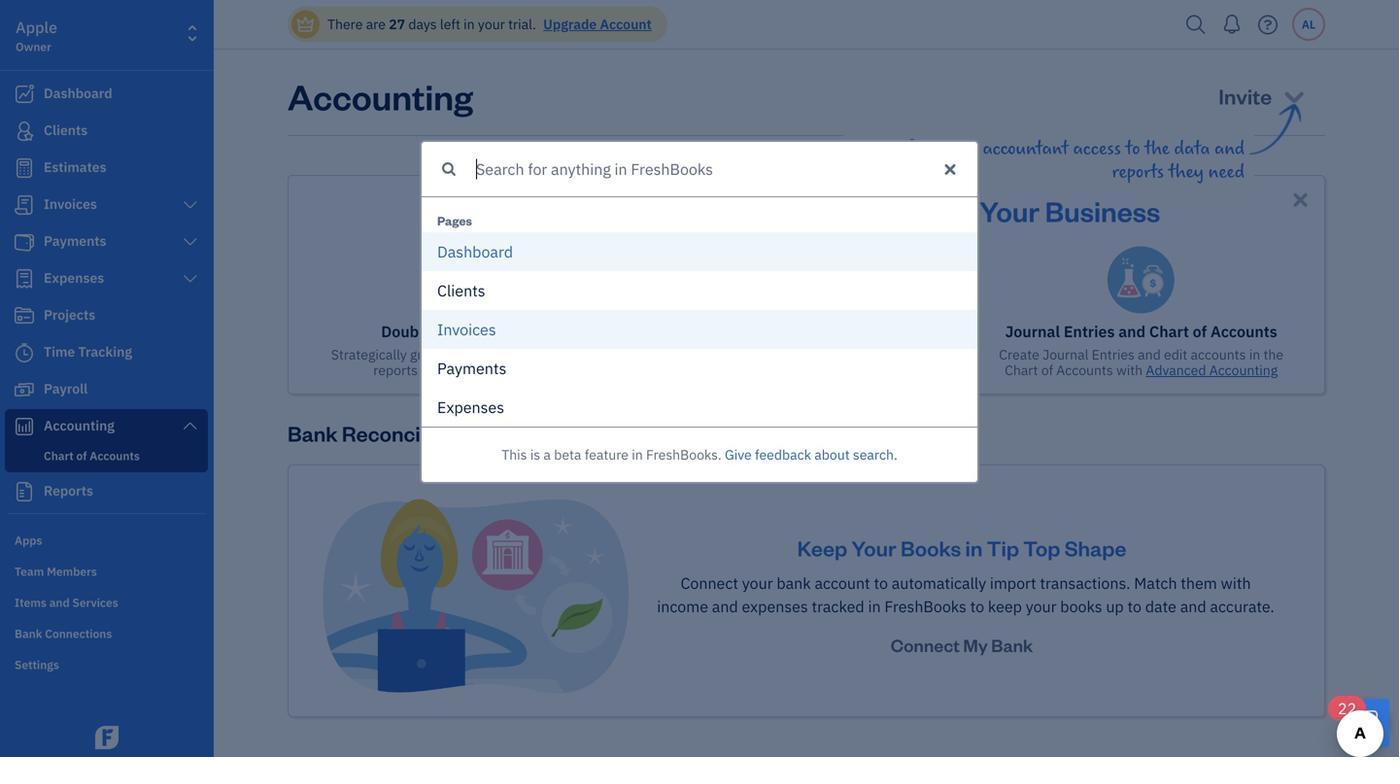 Task type: vqa. For each thing, say whether or not it's contained in the screenshot.
AVAILABLE
no



Task type: locate. For each thing, give the bounding box(es) containing it.
learn more
[[502, 361, 570, 379]]

1 horizontal spatial chart
[[1150, 321, 1190, 342]]

your left business
[[980, 192, 1040, 229]]

to up my
[[971, 596, 985, 617]]

the
[[810, 192, 852, 229], [1264, 346, 1284, 364]]

a
[[448, 242, 456, 262], [490, 242, 499, 262], [447, 358, 455, 379], [544, 446, 551, 464]]

connect your bank account to begin matching your bank transactions image
[[320, 497, 631, 695]]

0 vertical spatial t
[[473, 280, 478, 301]]

1 horizontal spatial connect
[[891, 634, 960, 657]]

o left r
[[482, 242, 490, 262]]

chart
[[1150, 321, 1190, 342], [1005, 361, 1038, 379]]

and left y
[[421, 361, 444, 379]]

keep right clean.
[[841, 346, 871, 364]]

with left valuable
[[531, 346, 557, 364]]

accounting right advanced
[[1210, 361, 1278, 379]]

left
[[440, 15, 461, 33]]

is
[[531, 446, 541, 464]]

accounting up business
[[481, 321, 562, 342]]

0 horizontal spatial match
[[672, 346, 710, 364]]

are
[[366, 15, 386, 33]]

expense image
[[13, 269, 36, 289]]

and inside strategically grow your business with valuable reports and insights.
[[421, 361, 444, 379]]

t
[[473, 280, 478, 301], [494, 358, 499, 379]]

0 vertical spatial the
[[810, 192, 852, 229]]

and
[[1119, 321, 1146, 342], [1138, 346, 1161, 364], [421, 361, 444, 379], [712, 596, 738, 617], [1181, 596, 1207, 617]]

1 vertical spatial match
[[1135, 573, 1178, 593]]

bank
[[288, 419, 338, 447], [992, 634, 1034, 657]]

bank right my
[[992, 634, 1034, 657]]

in right the left at the left top of page
[[464, 15, 475, 33]]

journal
[[1006, 321, 1061, 342], [1043, 346, 1089, 364]]

1 vertical spatial books
[[1061, 596, 1103, 617]]

connect inside button
[[891, 634, 960, 657]]

them
[[1181, 573, 1218, 593]]

0 vertical spatial match
[[672, 346, 710, 364]]

1 horizontal spatial bank
[[992, 634, 1034, 657]]

apps image
[[15, 532, 208, 547]]

entries up 'create journal entries and edit accounts in the chart of accounts with'
[[1064, 321, 1115, 342]]

accounts up 'accounts'
[[1211, 321, 1278, 342]]

go to help image
[[1253, 10, 1284, 39]]

match bank transactions to keep your books squeaky clean. button
[[647, 246, 966, 379]]

0 vertical spatial books
[[904, 346, 941, 364]]

and inside 'create journal entries and edit accounts in the chart of accounts with'
[[1138, 346, 1161, 364]]

l
[[447, 280, 451, 301]]

y
[[455, 358, 463, 379]]

in right feature
[[632, 446, 643, 464]]

p a y m e n t s
[[437, 358, 507, 379]]

resource center badge image
[[1341, 699, 1390, 747]]

0 horizontal spatial connect
[[681, 573, 739, 593]]

accounting down are
[[288, 73, 473, 119]]

0 vertical spatial bank
[[713, 346, 743, 364]]

bank inside button
[[992, 634, 1034, 657]]

my
[[964, 634, 988, 657]]

entries
[[1064, 321, 1115, 342], [1092, 346, 1135, 364]]

your
[[478, 15, 505, 33], [444, 346, 471, 364], [874, 346, 901, 364], [742, 573, 773, 593], [1026, 596, 1057, 617]]

1 vertical spatial chart
[[1005, 361, 1038, 379]]

the right 'accounts'
[[1264, 346, 1284, 364]]

0 horizontal spatial with
[[531, 346, 557, 364]]

1 vertical spatial connect
[[891, 634, 960, 657]]

o left c at the top of the page
[[460, 319, 469, 340]]

of up 'accounts'
[[1193, 321, 1207, 342]]

your up account
[[852, 534, 897, 562]]

in inside 'connect your bank account to automatically import transactions. match them with income and expenses tracked in freshbooks to keep your books up to date and accurate.'
[[868, 596, 881, 617]]

0 vertical spatial o
[[482, 242, 490, 262]]

0 horizontal spatial accounts
[[1057, 361, 1114, 379]]

0 vertical spatial chevron large down image
[[181, 234, 199, 250]]

books
[[901, 534, 962, 562]]

close image
[[1290, 189, 1312, 211]]

1 vertical spatial accounts
[[1057, 361, 1114, 379]]

2 horizontal spatial with
[[1221, 573, 1251, 593]]

s
[[456, 242, 464, 262], [478, 280, 486, 301], [489, 319, 496, 340], [499, 358, 507, 379], [481, 397, 488, 417], [497, 397, 504, 417]]

get
[[453, 192, 500, 229]]

in right tracked
[[868, 596, 881, 617]]

1 vertical spatial keep
[[988, 596, 1022, 617]]

dashboard image
[[13, 85, 36, 104]]

health
[[858, 192, 943, 229]]

1 vertical spatial entries
[[1092, 346, 1135, 364]]

c
[[472, 319, 480, 340]]

timer image
[[13, 343, 36, 363]]

books down the transactions.
[[1061, 596, 1103, 617]]

main element
[[0, 0, 262, 757]]

2 horizontal spatial accounting
[[1210, 361, 1278, 379]]

search image
[[1181, 10, 1212, 39]]

0 horizontal spatial i
[[451, 280, 455, 301]]

0 horizontal spatial accounting
[[288, 73, 473, 119]]

0 vertical spatial keep
[[841, 346, 871, 364]]

about
[[815, 446, 850, 464]]

automatically
[[892, 573, 987, 593]]

chart inside 'create journal entries and edit accounts in the chart of accounts with'
[[1005, 361, 1038, 379]]

v
[[452, 319, 460, 340]]

0 vertical spatial your
[[980, 192, 1040, 229]]

match left squeaky
[[672, 346, 710, 364]]

bank left transactions
[[713, 346, 743, 364]]

1 vertical spatial o
[[460, 319, 469, 340]]

bank up expenses
[[777, 573, 811, 593]]

0 horizontal spatial bank
[[713, 346, 743, 364]]

accounts
[[1211, 321, 1278, 342], [1057, 361, 1114, 379]]

0 horizontal spatial keep
[[841, 346, 871, 364]]

in right 'accounts'
[[1250, 346, 1261, 364]]

1 vertical spatial your
[[852, 534, 897, 562]]

keep
[[841, 346, 871, 364], [988, 596, 1022, 617]]

1 vertical spatial bank
[[992, 634, 1034, 657]]

upgrade
[[544, 15, 597, 33]]

c l i e n t s
[[437, 280, 486, 301]]

your inside match bank transactions to keep your books squeaky clean.
[[874, 346, 901, 364]]

with
[[531, 346, 557, 364], [1117, 361, 1143, 379], [1221, 573, 1251, 593]]

1 vertical spatial chevron large down image
[[181, 271, 199, 287]]

bank connections image
[[15, 625, 208, 641]]

1 vertical spatial bank
[[777, 573, 811, 593]]

feature
[[585, 446, 629, 464]]

journal up create
[[1006, 321, 1061, 342]]

with up accurate. on the bottom right of page
[[1221, 573, 1251, 593]]

books left create
[[904, 346, 941, 364]]

0 vertical spatial connect
[[681, 573, 739, 593]]

of
[[651, 192, 677, 229], [949, 192, 974, 229], [1193, 321, 1207, 342], [1042, 361, 1054, 379]]

payment image
[[13, 232, 36, 252]]

1 vertical spatial journal
[[1043, 346, 1089, 364]]

double-entry accounting image
[[438, 246, 506, 314]]

search.
[[853, 446, 898, 464]]

d a s h b o a r d
[[437, 242, 513, 262]]

your inside strategically grow your business with valuable reports and insights.
[[444, 346, 471, 364]]

accounting
[[288, 73, 473, 119], [481, 321, 562, 342], [1210, 361, 1278, 379]]

and down journal entries and chart of accounts
[[1138, 346, 1161, 364]]

journal right create
[[1043, 346, 1089, 364]]

there are 27 days left in your trial. upgrade account
[[328, 15, 652, 33]]

o
[[482, 242, 490, 262], [460, 319, 469, 340]]

r
[[499, 242, 504, 262]]

1 horizontal spatial bank
[[777, 573, 811, 593]]

0 vertical spatial chevron large down image
[[181, 197, 199, 213]]

1 vertical spatial accounting
[[481, 321, 562, 342]]

1 vertical spatial the
[[1264, 346, 1284, 364]]

1 horizontal spatial i
[[469, 319, 472, 340]]

connect down 'freshbooks'
[[891, 634, 960, 657]]

d
[[504, 242, 513, 262]]

n
[[464, 280, 473, 301], [444, 319, 452, 340], [485, 358, 494, 379], [472, 397, 481, 417]]

get direct line of sight into the health of your business
[[453, 192, 1161, 229]]

2 chevron large down image from the top
[[181, 418, 199, 434]]

keep down import
[[988, 596, 1022, 617]]

items and services image
[[15, 594, 208, 609]]

1 horizontal spatial accounting
[[481, 321, 562, 342]]

1 vertical spatial i
[[469, 319, 472, 340]]

beta
[[554, 446, 582, 464]]

e
[[437, 397, 446, 417]]

books
[[904, 346, 941, 364], [1061, 596, 1103, 617]]

1 chevron large down image from the top
[[181, 197, 199, 213]]

match inside 'connect your bank account to automatically import transactions. match them with income and expenses tracked in freshbooks to keep your books up to date and accurate.'
[[1135, 573, 1178, 593]]

1 horizontal spatial match
[[1135, 573, 1178, 593]]

with inside strategically grow your business with valuable reports and insights.
[[531, 346, 557, 364]]

of right create
[[1042, 361, 1054, 379]]

into
[[755, 192, 805, 229]]

income
[[657, 596, 709, 617]]

money image
[[13, 380, 36, 399]]

1 horizontal spatial accounts
[[1211, 321, 1278, 342]]

chevron large down image for chart icon
[[181, 418, 199, 434]]

1 horizontal spatial your
[[980, 192, 1040, 229]]

invoice image
[[13, 195, 36, 215]]

connect up income
[[681, 573, 739, 593]]

t right l
[[473, 280, 478, 301]]

1 horizontal spatial keep
[[988, 596, 1022, 617]]

s down learn
[[497, 397, 504, 417]]

connect inside 'connect your bank account to automatically import transactions. match them with income and expenses tracked in freshbooks to keep your books up to date and accurate.'
[[681, 573, 739, 593]]

books inside 'connect your bank account to automatically import transactions. match them with income and expenses tracked in freshbooks to keep your books up to date and accurate.'
[[1061, 596, 1103, 617]]

e right x
[[463, 397, 472, 417]]

1 horizontal spatial books
[[1061, 596, 1103, 617]]

accounts right create
[[1057, 361, 1114, 379]]

sight
[[683, 192, 749, 229]]

i
[[451, 280, 455, 301], [469, 319, 472, 340]]

2 chevron large down image from the top
[[181, 271, 199, 287]]

0 vertical spatial bank
[[288, 419, 338, 447]]

chevron large down image
[[181, 197, 199, 213], [181, 271, 199, 287]]

with down journal entries and chart of accounts
[[1117, 361, 1143, 379]]

e right p
[[488, 397, 497, 417]]

the right into
[[810, 192, 852, 229]]

h
[[464, 242, 473, 262]]

a left m
[[447, 358, 455, 379]]

the inside 'create journal entries and edit accounts in the chart of accounts with'
[[1264, 346, 1284, 364]]

1 vertical spatial chevron large down image
[[181, 418, 199, 434]]

to inside match bank transactions to keep your books squeaky clean.
[[825, 346, 838, 364]]

clean.
[[780, 361, 816, 379]]

and down 'them'
[[1181, 596, 1207, 617]]

1 vertical spatial t
[[494, 358, 499, 379]]

0 vertical spatial chart
[[1150, 321, 1190, 342]]

tracked
[[812, 596, 865, 617]]

match up date on the bottom right of the page
[[1135, 573, 1178, 593]]

to right clean.
[[825, 346, 838, 364]]

t left learn
[[494, 358, 499, 379]]

i right v
[[469, 319, 472, 340]]

entries down journal entries and chart of accounts
[[1092, 346, 1135, 364]]

1 chevron large down image from the top
[[181, 234, 199, 250]]

0 horizontal spatial books
[[904, 346, 941, 364]]

keep
[[798, 534, 848, 562]]

chevron large down image
[[181, 234, 199, 250], [181, 418, 199, 434]]

0 vertical spatial entries
[[1064, 321, 1115, 342]]

accounts
[[1191, 346, 1247, 364]]

entries inside 'create journal entries and edit accounts in the chart of accounts with'
[[1092, 346, 1135, 364]]

1 horizontal spatial with
[[1117, 361, 1143, 379]]

freshbooks image
[[91, 726, 122, 749]]

apple
[[16, 17, 57, 37]]

and up 'create journal entries and edit accounts in the chart of accounts with'
[[1119, 321, 1146, 342]]

i right 'c'
[[451, 280, 455, 301]]

1 horizontal spatial the
[[1264, 346, 1284, 364]]

bank down strategically
[[288, 419, 338, 447]]

0 horizontal spatial chart
[[1005, 361, 1038, 379]]

more
[[539, 361, 570, 379]]

connect
[[681, 573, 739, 593], [891, 634, 960, 657]]



Task type: describe. For each thing, give the bounding box(es) containing it.
strategically
[[331, 346, 407, 364]]

e x p e n s e s
[[437, 397, 504, 417]]

s right c at the top of the page
[[489, 319, 496, 340]]

advanced
[[1146, 361, 1207, 379]]

in inside 'create journal entries and edit accounts in the chart of accounts with'
[[1250, 346, 1261, 364]]

report image
[[13, 482, 36, 502]]

chevron large down image for payment image
[[181, 234, 199, 250]]

give feedback about search. link
[[725, 446, 898, 464]]

connect your bank account to automatically import transactions. match them with income and expenses tracked in freshbooks to keep your books up to date and accurate.
[[657, 573, 1275, 617]]

chart image
[[13, 417, 36, 436]]

expenses
[[742, 596, 808, 617]]

0 horizontal spatial t
[[473, 280, 478, 301]]

with inside 'create journal entries and edit accounts in the chart of accounts with'
[[1117, 361, 1143, 379]]

bank inside 'connect your bank account to automatically import transactions. match them with income and expenses tracked in freshbooks to keep your books up to date and accurate.'
[[777, 573, 811, 593]]

create
[[1000, 346, 1040, 364]]

import
[[990, 573, 1037, 593]]

connect for my
[[891, 634, 960, 657]]

connect my bank
[[891, 634, 1034, 657]]

double-entry accounting
[[381, 321, 562, 342]]

bank reconciliation image
[[773, 246, 841, 314]]

1 horizontal spatial t
[[494, 358, 499, 379]]

p
[[454, 397, 463, 417]]

feedback
[[755, 446, 812, 464]]

project image
[[13, 306, 36, 326]]

22
[[1338, 698, 1357, 719]]

1 horizontal spatial o
[[482, 242, 490, 262]]

of inside 'create journal entries and edit accounts in the chart of accounts with'
[[1042, 361, 1054, 379]]

squeaky
[[726, 361, 776, 379]]

to right account
[[874, 573, 888, 593]]

0 vertical spatial accounts
[[1211, 321, 1278, 342]]

m
[[463, 358, 476, 379]]

journal entries and chart of accounts image
[[1108, 246, 1176, 314]]

double-
[[381, 321, 439, 342]]

0 vertical spatial journal
[[1006, 321, 1061, 342]]

22 button
[[1329, 696, 1390, 747]]

crown image
[[295, 14, 316, 35]]

in left tip at the right
[[966, 534, 983, 562]]

c
[[437, 280, 447, 301]]

estimate image
[[13, 158, 36, 178]]

top
[[1024, 534, 1061, 562]]

s right l
[[478, 280, 486, 301]]

b
[[473, 242, 482, 262]]

owner
[[16, 39, 51, 54]]

transactions
[[747, 346, 822, 364]]

s right p
[[481, 397, 488, 417]]

chevron large down image for invoice icon
[[181, 197, 199, 213]]

s left b
[[456, 242, 464, 262]]

days
[[409, 15, 437, 33]]

advanced accounting
[[1146, 361, 1278, 379]]

entry
[[439, 321, 478, 342]]

account
[[815, 573, 871, 593]]

to right up
[[1128, 596, 1142, 617]]

line
[[590, 192, 646, 229]]

and right income
[[712, 596, 738, 617]]

with inside 'connect your bank account to automatically import transactions. match them with income and expenses tracked in freshbooks to keep your books up to date and accurate.'
[[1221, 573, 1251, 593]]

valuable
[[561, 346, 612, 364]]

i
[[437, 319, 444, 340]]

settings image
[[15, 656, 208, 672]]

freshbooks
[[885, 596, 967, 617]]

bank inside match bank transactions to keep your books squeaky clean.
[[713, 346, 743, 364]]

shape
[[1065, 534, 1127, 562]]

this is a beta feature in freshbooks. give feedback about search.
[[502, 446, 898, 464]]

accurate.
[[1211, 596, 1275, 617]]

d
[[437, 242, 448, 262]]

s right insights.
[[499, 358, 507, 379]]

0 vertical spatial accounting
[[288, 73, 473, 119]]

chevron large down image for expense image
[[181, 271, 199, 287]]

account
[[600, 15, 652, 33]]

business
[[474, 346, 528, 364]]

trial.
[[508, 15, 536, 33]]

0 horizontal spatial your
[[852, 534, 897, 562]]

keep inside match bank transactions to keep your books squeaky clean.
[[841, 346, 871, 364]]

accounts inside 'create journal entries and edit accounts in the chart of accounts with'
[[1057, 361, 1114, 379]]

Search for anything in FreshBooks text field
[[422, 142, 931, 196]]

connect my bank button
[[874, 626, 1051, 665]]

edit
[[1164, 346, 1188, 364]]

tip
[[987, 534, 1020, 562]]

strategically grow your business with valuable reports and insights.
[[331, 346, 612, 379]]

0 horizontal spatial bank
[[288, 419, 338, 447]]

0 horizontal spatial o
[[460, 319, 469, 340]]

give
[[725, 446, 752, 464]]

match bank transactions to keep your books squeaky clean.
[[672, 346, 941, 379]]

keep inside 'connect your bank account to automatically import transactions. match them with income and expenses tracked in freshbooks to keep your books up to date and accurate.'
[[988, 596, 1022, 617]]

match inside match bank transactions to keep your books squeaky clean.
[[672, 346, 710, 364]]

direct
[[506, 192, 585, 229]]

journal entries and chart of accounts
[[1006, 321, 1278, 342]]

e right l
[[455, 280, 464, 301]]

learn
[[502, 361, 536, 379]]

journal inside 'create journal entries and edit accounts in the chart of accounts with'
[[1043, 346, 1089, 364]]

create journal entries and edit accounts in the chart of accounts with
[[1000, 346, 1284, 379]]

date
[[1146, 596, 1177, 617]]

business
[[1046, 192, 1161, 229]]

0 horizontal spatial the
[[810, 192, 852, 229]]

reports
[[374, 361, 418, 379]]

x
[[446, 397, 454, 417]]

up
[[1106, 596, 1124, 617]]

client image
[[13, 122, 36, 141]]

books inside match bank transactions to keep your books squeaky clean.
[[904, 346, 941, 364]]

insights.
[[447, 361, 498, 379]]

27
[[389, 15, 405, 33]]

e right y
[[476, 358, 485, 379]]

upgrade account link
[[540, 15, 652, 33]]

i n v o i c e s
[[437, 319, 496, 340]]

pages
[[437, 212, 472, 228]]

e right entry
[[480, 319, 489, 340]]

this
[[502, 446, 527, 464]]

keep your books in tip top shape
[[798, 534, 1127, 562]]

apple owner
[[16, 17, 57, 54]]

a right is
[[544, 446, 551, 464]]

freshbooks.
[[646, 446, 722, 464]]

a left h
[[448, 242, 456, 262]]

of right line
[[651, 192, 677, 229]]

connect for your
[[681, 573, 739, 593]]

team members image
[[15, 563, 208, 578]]

reconciliation
[[342, 419, 480, 447]]

2 vertical spatial accounting
[[1210, 361, 1278, 379]]

a left "d"
[[490, 242, 499, 262]]

p
[[437, 358, 447, 379]]

transactions.
[[1040, 573, 1131, 593]]

bank reconciliation
[[288, 419, 480, 447]]

of right health
[[949, 192, 974, 229]]

0 vertical spatial i
[[451, 280, 455, 301]]



